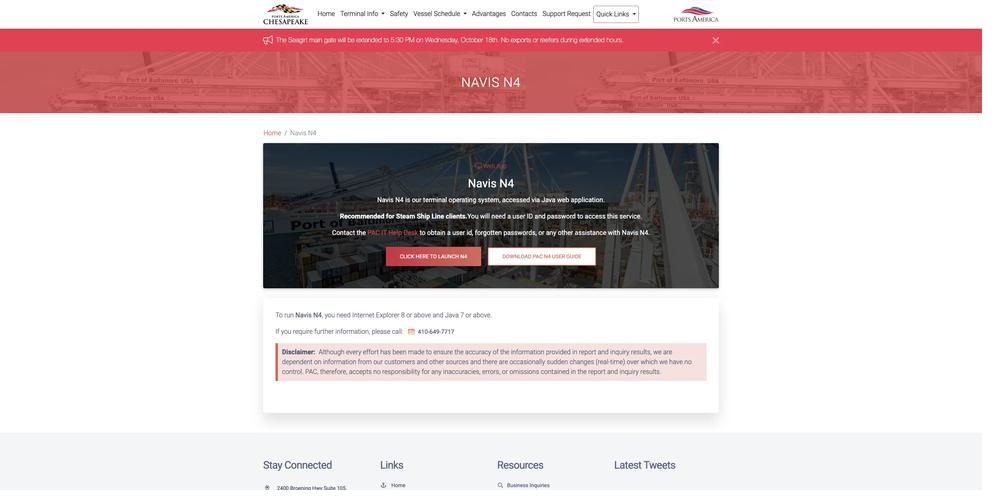 Task type: vqa. For each thing, say whether or not it's contained in the screenshot.
Further
yes



Task type: locate. For each thing, give the bounding box(es) containing it.
download pac n4 user guide link
[[488, 247, 596, 266]]

reefers
[[540, 36, 559, 44]]

other inside although every effort has been made to ensure the accuracy of the information provided in report and inquiry results, we are dependent on information from our customers and other sources and there are occasionally sudden changes (real-time) over which we have no control. pac, therefore, accepts no responsibility for any inaccuracies, errors, or omissions contained in the report and inquiry results.
[[429, 358, 444, 366]]

no right accepts
[[373, 368, 381, 376]]

home link
[[315, 6, 338, 22], [264, 129, 281, 139], [380, 483, 406, 489]]

user left id,
[[452, 229, 465, 237]]

phone office image
[[408, 329, 415, 335]]

1 vertical spatial home link
[[264, 129, 281, 139]]

1 vertical spatial are
[[499, 358, 508, 366]]

to
[[384, 36, 389, 44], [578, 213, 583, 221], [420, 229, 426, 237], [430, 254, 437, 260], [426, 349, 432, 356]]

and down time)
[[607, 368, 618, 376]]

1 vertical spatial home
[[264, 130, 281, 137]]

1 horizontal spatial user
[[513, 213, 525, 221]]

download pac n4 user guide
[[503, 254, 582, 260]]

0 vertical spatial on
[[416, 36, 423, 44]]

quick
[[597, 10, 613, 18]]

to left 5:30
[[384, 36, 389, 44]]

0 horizontal spatial links
[[380, 459, 403, 472]]

0 horizontal spatial will
[[338, 36, 346, 44]]

0 vertical spatial report
[[579, 349, 596, 356]]

0 vertical spatial information
[[511, 349, 544, 356]]

extended right during on the top right
[[579, 36, 605, 44]]

report down (real-
[[588, 368, 606, 376]]

to left access
[[578, 213, 583, 221]]

1 horizontal spatial links
[[614, 10, 629, 18]]

other down password
[[558, 229, 573, 237]]

,
[[322, 312, 323, 319]]

0 vertical spatial for
[[386, 213, 395, 221]]

in
[[572, 349, 578, 356], [571, 368, 576, 376]]

vessel
[[414, 10, 432, 18]]

the
[[276, 36, 287, 44]]

recommended for steam ship line clients. you will need a user id and password to access this service.
[[340, 213, 642, 221]]

on
[[416, 36, 423, 44], [314, 358, 321, 366]]

0 horizontal spatial a
[[447, 229, 451, 237]]

terminal
[[340, 10, 366, 18]]

terminal info link
[[338, 6, 388, 22]]

web
[[484, 163, 495, 170]]

1 vertical spatial java
[[445, 312, 459, 319]]

disclaimer:
[[282, 349, 315, 356]]

explorer
[[376, 312, 400, 319]]

clients.
[[446, 213, 468, 221]]

0 vertical spatial home
[[318, 10, 335, 18]]

to right the made
[[426, 349, 432, 356]]

latest tweets
[[614, 459, 676, 472]]

1 vertical spatial our
[[373, 358, 383, 366]]

1 vertical spatial other
[[429, 358, 444, 366]]

quick links
[[597, 10, 631, 18]]

for left steam
[[386, 213, 395, 221]]

2 vertical spatial home
[[391, 483, 406, 489]]

1 horizontal spatial for
[[422, 368, 430, 376]]

we up the which
[[653, 349, 662, 356]]

0 vertical spatial you
[[325, 312, 335, 319]]

a down accessed in the top right of the page
[[508, 213, 511, 221]]

are right there in the bottom of the page
[[499, 358, 508, 366]]

inquiry up time)
[[610, 349, 630, 356]]

1 vertical spatial you
[[281, 328, 291, 336]]

will left be
[[338, 36, 346, 44]]

errors,
[[482, 368, 501, 376]]

desk
[[404, 229, 418, 237]]

need up the if you require further information, please call:
[[337, 312, 351, 319]]

1 vertical spatial for
[[422, 368, 430, 376]]

information up therefore,
[[323, 358, 356, 366]]

0 vertical spatial will
[[338, 36, 346, 44]]

1 vertical spatial we
[[660, 358, 668, 366]]

user
[[513, 213, 525, 221], [452, 229, 465, 237]]

0 horizontal spatial no
[[373, 368, 381, 376]]

1 vertical spatial need
[[337, 312, 351, 319]]

1 vertical spatial links
[[380, 459, 403, 472]]

or inside although every effort has been made to ensure the accuracy of the information provided in report and inquiry results, we are dependent on information from our customers and other sources and there are occasionally sudden changes (real-time) over which we have no control. pac, therefore, accepts no responsibility for any inaccuracies, errors, or omissions contained in the report and inquiry results.
[[502, 368, 508, 376]]

above.
[[473, 312, 492, 319]]

0 horizontal spatial our
[[373, 358, 383, 366]]

we left have
[[660, 358, 668, 366]]

navis
[[461, 75, 500, 90], [290, 130, 307, 137], [468, 177, 497, 190], [377, 196, 394, 204], [622, 229, 638, 237], [295, 312, 312, 319]]

extended
[[357, 36, 382, 44], [579, 36, 605, 44]]

a right 'obtain'
[[447, 229, 451, 237]]

0 vertical spatial no
[[685, 358, 692, 366]]

1 horizontal spatial extended
[[579, 36, 605, 44]]

user left "id"
[[513, 213, 525, 221]]

dependent
[[282, 358, 313, 366]]

system,
[[478, 196, 501, 204]]

1 horizontal spatial home link
[[315, 6, 338, 22]]

1 horizontal spatial no
[[685, 358, 692, 366]]

in up changes in the right of the page
[[572, 349, 578, 356]]

1 vertical spatial user
[[452, 229, 465, 237]]

to right desk
[[420, 229, 426, 237]]

the seagirt main gate will be extended to 5:30 pm on wednesday, october 18th.  no exports or reefers during extended hours. alert
[[0, 29, 982, 52]]

0 horizontal spatial you
[[281, 328, 291, 336]]

stay connected
[[263, 459, 332, 472]]

are up have
[[663, 349, 673, 356]]

1 horizontal spatial any
[[546, 229, 556, 237]]

1 vertical spatial any
[[432, 368, 442, 376]]

inquiry down over
[[620, 368, 639, 376]]

for down the made
[[422, 368, 430, 376]]

navis n4
[[461, 75, 521, 90], [290, 130, 316, 137], [468, 177, 514, 190]]

0 vertical spatial a
[[508, 213, 511, 221]]

hours.
[[607, 36, 624, 44]]

assistance
[[575, 229, 607, 237]]

any down password
[[546, 229, 556, 237]]

0 horizontal spatial are
[[499, 358, 508, 366]]

steam
[[396, 213, 415, 221]]

extended right be
[[357, 36, 382, 44]]

for
[[386, 213, 395, 221], [422, 368, 430, 376]]

any
[[546, 229, 556, 237], [432, 368, 442, 376]]

0 horizontal spatial on
[[314, 358, 321, 366]]

the
[[357, 229, 366, 237], [455, 349, 464, 356], [500, 349, 510, 356], [578, 368, 587, 376]]

safety link
[[388, 6, 411, 22]]

or
[[533, 36, 539, 44], [539, 229, 545, 237], [406, 312, 412, 319], [466, 312, 472, 319], [502, 368, 508, 376]]

the left pac
[[357, 229, 366, 237]]

our right is
[[412, 196, 422, 204]]

0 vertical spatial links
[[614, 10, 629, 18]]

app
[[497, 163, 507, 170]]

report up changes in the right of the page
[[579, 349, 596, 356]]

support
[[543, 10, 566, 18]]

the up sources
[[455, 349, 464, 356]]

java left 7
[[445, 312, 459, 319]]

will
[[338, 36, 346, 44], [480, 213, 490, 221]]

0 horizontal spatial extended
[[357, 36, 382, 44]]

links up anchor image
[[380, 459, 403, 472]]

0 horizontal spatial information
[[323, 358, 356, 366]]

no
[[501, 36, 509, 44]]

above
[[414, 312, 431, 319]]

to inside although every effort has been made to ensure the accuracy of the information provided in report and inquiry results, we are dependent on information from our customers and other sources and there are occasionally sudden changes (real-time) over which we have no control. pac, therefore, accepts no responsibility for any inaccuracies, errors, or omissions contained in the report and inquiry results.
[[426, 349, 432, 356]]

need down 'navis n4 is our terminal operating system, accessed via java web application.'
[[492, 213, 506, 221]]

support request
[[543, 10, 591, 18]]

contact the pac it help desk to obtain a user id, forgotten passwords, or any other assistance with navis n4.
[[332, 229, 650, 237]]

you right if
[[281, 328, 291, 336]]

and down accuracy
[[470, 358, 481, 366]]

1 horizontal spatial java
[[542, 196, 556, 204]]

are
[[663, 349, 673, 356], [499, 358, 508, 366]]

resources
[[497, 459, 544, 472]]

our down effort
[[373, 358, 383, 366]]

n4
[[544, 254, 551, 260]]

over
[[627, 358, 639, 366]]

any inside although every effort has been made to ensure the accuracy of the information provided in report and inquiry results, we are dependent on information from our customers and other sources and there are occasionally sudden changes (real-time) over which we have no control. pac, therefore, accepts no responsibility for any inaccuracies, errors, or omissions contained in the report and inquiry results.
[[432, 368, 442, 376]]

have
[[669, 358, 683, 366]]

or left reefers
[[533, 36, 539, 44]]

results.
[[641, 368, 662, 376]]

no right have
[[685, 358, 692, 366]]

responsibility
[[382, 368, 420, 376]]

information,
[[336, 328, 370, 336]]

0 vertical spatial user
[[513, 213, 525, 221]]

or right errors,
[[502, 368, 508, 376]]

need
[[492, 213, 506, 221], [337, 312, 351, 319]]

java right via
[[542, 196, 556, 204]]

links right quick
[[614, 10, 629, 18]]

1 horizontal spatial you
[[325, 312, 335, 319]]

report
[[579, 349, 596, 356], [588, 368, 606, 376]]

0 horizontal spatial other
[[429, 358, 444, 366]]

on up pac,
[[314, 358, 321, 366]]

or inside alert
[[533, 36, 539, 44]]

internet
[[352, 312, 375, 319]]

0 horizontal spatial home link
[[264, 129, 281, 139]]

latest
[[614, 459, 642, 472]]

1 vertical spatial no
[[373, 368, 381, 376]]

1 horizontal spatial will
[[480, 213, 490, 221]]

0 horizontal spatial any
[[432, 368, 442, 376]]

1 vertical spatial information
[[323, 358, 356, 366]]

business inquiries link
[[497, 483, 550, 489]]

0 horizontal spatial home
[[264, 130, 281, 137]]

information up occasionally
[[511, 349, 544, 356]]

1 horizontal spatial home
[[318, 10, 335, 18]]

our inside although every effort has been made to ensure the accuracy of the information provided in report and inquiry results, we are dependent on information from our customers and other sources and there are occasionally sudden changes (real-time) over which we have no control. pac, therefore, accepts no responsibility for any inaccuracies, errors, or omissions contained in the report and inquiry results.
[[373, 358, 383, 366]]

the seagirt main gate will be extended to 5:30 pm on wednesday, october 18th.  no exports or reefers during extended hours. link
[[276, 36, 624, 44]]

0 vertical spatial home link
[[315, 6, 338, 22]]

for inside although every effort has been made to ensure the accuracy of the information provided in report and inquiry results, we are dependent on information from our customers and other sources and there are occasionally sudden changes (real-time) over which we have no control. pac, therefore, accepts no responsibility for any inaccuracies, errors, or omissions contained in the report and inquiry results.
[[422, 368, 430, 376]]

1 vertical spatial in
[[571, 368, 576, 376]]

0 vertical spatial other
[[558, 229, 573, 237]]

accepts
[[349, 368, 372, 376]]

1 horizontal spatial our
[[412, 196, 422, 204]]

to right here
[[430, 254, 437, 260]]

0 vertical spatial java
[[542, 196, 556, 204]]

0 horizontal spatial user
[[452, 229, 465, 237]]

in down changes in the right of the page
[[571, 368, 576, 376]]

will right the 'you'
[[480, 213, 490, 221]]

2 vertical spatial home link
[[380, 483, 406, 489]]

advantages link
[[470, 6, 509, 22]]

1 vertical spatial on
[[314, 358, 321, 366]]

1 horizontal spatial are
[[663, 349, 673, 356]]

any down ensure
[[432, 368, 442, 376]]

other down ensure
[[429, 358, 444, 366]]

on right the pm
[[416, 36, 423, 44]]

pac,
[[305, 368, 319, 376]]

1 horizontal spatial on
[[416, 36, 423, 44]]

410-649-7717 link
[[405, 329, 454, 336]]

id,
[[467, 229, 473, 237]]

you right ','
[[325, 312, 335, 319]]

pac
[[533, 254, 543, 260]]

and right "id"
[[535, 213, 546, 221]]

user
[[552, 254, 565, 260]]

seagirt
[[288, 36, 308, 44]]

the right of
[[500, 349, 510, 356]]

1 horizontal spatial need
[[492, 213, 506, 221]]

from
[[358, 358, 372, 366]]

2 extended from the left
[[579, 36, 605, 44]]



Task type: describe. For each thing, give the bounding box(es) containing it.
or right 7
[[466, 312, 472, 319]]

therefore,
[[320, 368, 348, 376]]

pm
[[405, 36, 415, 44]]

although every effort has been made to ensure the accuracy of the information provided in report and inquiry results, we are dependent on information from our customers and other sources and there are occasionally sudden changes (real-time) over which we have no control. pac, therefore, accepts no responsibility for any inaccuracies, errors, or omissions contained in the report and inquiry results.
[[282, 349, 692, 376]]

schedule
[[434, 10, 460, 18]]

wednesday,
[[425, 36, 459, 44]]

close image
[[713, 35, 719, 45]]

stay
[[263, 459, 282, 472]]

to
[[276, 312, 283, 319]]

contacts link
[[509, 6, 540, 22]]

bullhorn image
[[263, 35, 276, 44]]

here
[[416, 254, 429, 260]]

pac it help desk link
[[368, 229, 420, 237]]

7
[[461, 312, 464, 319]]

1 extended from the left
[[357, 36, 382, 44]]

649-
[[430, 329, 441, 336]]

410-
[[418, 329, 430, 336]]

to run navis n4 , you need internet explorer 8 or above and java 7 or above.
[[276, 312, 492, 319]]

0 vertical spatial we
[[653, 349, 662, 356]]

you
[[468, 213, 479, 221]]

which
[[641, 358, 658, 366]]

effort
[[363, 349, 379, 356]]

results,
[[631, 349, 652, 356]]

accessed
[[502, 196, 530, 204]]

web app
[[482, 163, 507, 170]]

it
[[381, 229, 387, 237]]

1 horizontal spatial a
[[508, 213, 511, 221]]

7717
[[441, 329, 454, 336]]

service.
[[620, 213, 642, 221]]

1 vertical spatial navis n4
[[290, 130, 316, 137]]

contained
[[541, 368, 569, 376]]

advantages
[[472, 10, 506, 18]]

access
[[585, 213, 606, 221]]

october
[[461, 36, 483, 44]]

410-649-7717
[[417, 329, 454, 336]]

0 vertical spatial navis n4
[[461, 75, 521, 90]]

application.
[[571, 196, 605, 204]]

passwords,
[[504, 229, 537, 237]]

of
[[493, 349, 499, 356]]

the seagirt main gate will be extended to 5:30 pm on wednesday, october 18th.  no exports or reefers during extended hours.
[[276, 36, 624, 44]]

be
[[348, 36, 355, 44]]

if
[[276, 328, 280, 336]]

to inside alert
[[384, 36, 389, 44]]

launch
[[438, 254, 459, 260]]

18th.
[[485, 36, 499, 44]]

with
[[608, 229, 620, 237]]

0 vertical spatial any
[[546, 229, 556, 237]]

0 vertical spatial are
[[663, 349, 673, 356]]

vessel schedule link
[[411, 6, 470, 22]]

business inquiries
[[507, 483, 550, 489]]

0 horizontal spatial java
[[445, 312, 459, 319]]

will inside alert
[[338, 36, 346, 44]]

and up (real-
[[598, 349, 609, 356]]

sources
[[446, 358, 469, 366]]

0 vertical spatial in
[[572, 349, 578, 356]]

1 vertical spatial inquiry
[[620, 368, 639, 376]]

web
[[557, 196, 569, 204]]

time)
[[610, 358, 625, 366]]

anchor image
[[380, 484, 387, 489]]

provided
[[546, 349, 571, 356]]

(real-
[[596, 358, 610, 366]]

or right the '8'
[[406, 312, 412, 319]]

further
[[314, 328, 334, 336]]

ensure
[[434, 349, 453, 356]]

guide
[[567, 254, 582, 260]]

request
[[567, 10, 591, 18]]

exports
[[511, 36, 531, 44]]

and down the made
[[417, 358, 428, 366]]

0 vertical spatial inquiry
[[610, 349, 630, 356]]

on inside although every effort has been made to ensure the accuracy of the information provided in report and inquiry results, we are dependent on information from our customers and other sources and there are occasionally sudden changes (real-time) over which we have no control. pac, therefore, accepts no responsibility for any inaccuracies, errors, or omissions contained in the report and inquiry results.
[[314, 358, 321, 366]]

2 horizontal spatial home
[[391, 483, 406, 489]]

inaccuracies,
[[443, 368, 481, 376]]

1 vertical spatial a
[[447, 229, 451, 237]]

download
[[503, 254, 532, 260]]

navis n4 is our terminal operating system, accessed via java web application.
[[377, 196, 605, 204]]

require
[[293, 328, 313, 336]]

1 horizontal spatial information
[[511, 349, 544, 356]]

2 horizontal spatial home link
[[380, 483, 406, 489]]

changes
[[570, 358, 594, 366]]

info
[[367, 10, 378, 18]]

recommended
[[340, 213, 385, 221]]

the down changes in the right of the page
[[578, 368, 587, 376]]

8
[[401, 312, 405, 319]]

there
[[483, 358, 497, 366]]

1 vertical spatial report
[[588, 368, 606, 376]]

has
[[381, 349, 391, 356]]

inquiries
[[530, 483, 550, 489]]

terminal
[[423, 196, 447, 204]]

main
[[309, 36, 322, 44]]

0 vertical spatial our
[[412, 196, 422, 204]]

call:
[[392, 328, 403, 336]]

1 vertical spatial will
[[480, 213, 490, 221]]

contacts
[[511, 10, 537, 18]]

click here to launch n4
[[400, 254, 467, 260]]

connected
[[285, 459, 332, 472]]

map marker alt image
[[265, 487, 276, 491]]

2 vertical spatial navis n4
[[468, 177, 514, 190]]

n4.
[[640, 229, 650, 237]]

and right above
[[433, 312, 444, 319]]

0 horizontal spatial for
[[386, 213, 395, 221]]

line
[[432, 213, 444, 221]]

pac
[[368, 229, 380, 237]]

0 horizontal spatial need
[[337, 312, 351, 319]]

or right passwords,
[[539, 229, 545, 237]]

accuracy
[[465, 349, 491, 356]]

quick links link
[[594, 6, 639, 23]]

on inside the seagirt main gate will be extended to 5:30 pm on wednesday, october 18th.  no exports or reefers during extended hours. alert
[[416, 36, 423, 44]]

0 vertical spatial need
[[492, 213, 506, 221]]

search image
[[497, 484, 504, 489]]

1 horizontal spatial other
[[558, 229, 573, 237]]

help
[[389, 229, 402, 237]]



